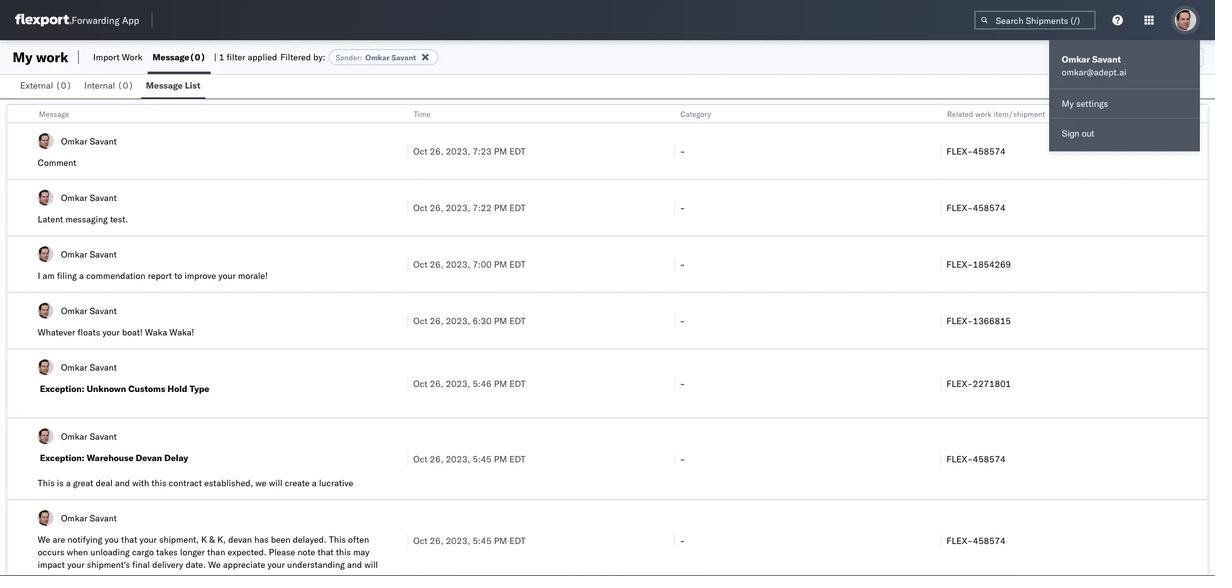 Task type: vqa. For each thing, say whether or not it's contained in the screenshot.
"Documents"
no



Task type: locate. For each thing, give the bounding box(es) containing it.
3 pm from the top
[[494, 259, 507, 270]]

savant down internal (0) button
[[90, 135, 117, 146]]

message down external (0) button
[[39, 109, 69, 118]]

2 - from the top
[[680, 202, 686, 213]]

7 pm from the top
[[494, 535, 507, 546]]

0 horizontal spatial that
[[121, 534, 137, 545]]

omkar savant up unknown
[[61, 362, 117, 373]]

this left the often
[[329, 534, 346, 545]]

7 oct from the top
[[413, 535, 428, 546]]

exception: left unknown
[[40, 383, 84, 394]]

pm for boat!
[[494, 315, 507, 326]]

3 458574 from the top
[[973, 454, 1006, 465]]

6 26, from the top
[[430, 454, 444, 465]]

floats
[[78, 327, 100, 338]]

26, for you
[[430, 535, 444, 546]]

that up understanding
[[318, 547, 334, 558]]

0 horizontal spatial work
[[36, 48, 68, 66]]

1 2023, from the top
[[446, 146, 470, 157]]

flex- 458574
[[947, 146, 1006, 157], [947, 202, 1006, 213], [947, 454, 1006, 465], [947, 535, 1006, 546]]

1 horizontal spatial we
[[208, 559, 221, 570]]

a right create
[[312, 478, 317, 489]]

resize handle column header for message
[[393, 105, 408, 576]]

your down when on the bottom left of page
[[67, 559, 85, 570]]

0 horizontal spatial will
[[269, 478, 283, 489]]

savant up 'warehouse'
[[90, 431, 117, 442]]

message for list
[[146, 80, 183, 91]]

0 vertical spatial exception:
[[40, 383, 84, 394]]

oct 26, 2023, 5:46 pm edt
[[413, 378, 526, 389]]

resize handle column header for category
[[926, 105, 941, 576]]

omkar for comment
[[61, 135, 87, 146]]

savant up whatever floats your boat! waka waka!
[[90, 305, 117, 316]]

work up the external (0)
[[36, 48, 68, 66]]

understanding
[[287, 559, 345, 570]]

pm for hold
[[494, 378, 507, 389]]

2 omkar savant from the top
[[61, 192, 117, 203]]

this
[[38, 478, 55, 489], [329, 534, 346, 545]]

filter
[[227, 52, 245, 63]]

458574
[[973, 146, 1006, 157], [973, 202, 1006, 213], [973, 454, 1006, 465], [973, 535, 1006, 546]]

0 vertical spatial will
[[269, 478, 283, 489]]

will right we
[[269, 478, 283, 489]]

omkar savant for exception:
[[61, 362, 117, 373]]

1 oct 26, 2023, 5:45 pm edt from the top
[[413, 454, 526, 465]]

1 horizontal spatial (0)
[[117, 80, 134, 91]]

5 2023, from the top
[[446, 378, 470, 389]]

this right with
[[152, 478, 167, 489]]

7 - from the top
[[680, 535, 686, 546]]

omkar
[[366, 52, 390, 62], [1062, 54, 1091, 65], [61, 135, 87, 146], [61, 192, 87, 203], [61, 249, 87, 260], [61, 305, 87, 316], [61, 362, 87, 373], [61, 431, 87, 442], [61, 513, 87, 524]]

savant inside omkar savant omkar@adept.ai
[[1093, 54, 1122, 65]]

4 flex- from the top
[[947, 315, 973, 326]]

we up occurs
[[38, 534, 50, 545]]

1 vertical spatial 5:45
[[473, 535, 492, 546]]

and down may at the bottom left of page
[[347, 559, 362, 570]]

morale!
[[238, 270, 268, 281]]

1 resize handle column header from the left
[[393, 105, 408, 576]]

0 vertical spatial we
[[38, 534, 50, 545]]

2 458574 from the top
[[973, 202, 1006, 213]]

3 2023, from the top
[[446, 259, 470, 270]]

3 resize handle column header from the left
[[926, 105, 941, 576]]

1 vertical spatial that
[[318, 547, 334, 558]]

(0) for internal (0)
[[117, 80, 134, 91]]

0 horizontal spatial and
[[115, 478, 130, 489]]

savant up test.
[[90, 192, 117, 203]]

0 vertical spatial this
[[38, 478, 55, 489]]

2 oct from the top
[[413, 202, 428, 213]]

omkar savant for we
[[61, 513, 117, 524]]

1 vertical spatial this
[[329, 534, 346, 545]]

omkar savant up messaging
[[61, 192, 117, 203]]

0 vertical spatial work
[[36, 48, 68, 66]]

0 vertical spatial 5:45
[[473, 454, 492, 465]]

my inside 'link'
[[1062, 98, 1074, 109]]

2 flex- 458574 from the top
[[947, 202, 1006, 213]]

this
[[152, 478, 167, 489], [336, 547, 351, 558]]

0 horizontal spatial we
[[38, 534, 50, 545]]

we
[[38, 534, 50, 545], [208, 559, 221, 570]]

savant for exception:
[[90, 362, 117, 373]]

pm
[[494, 146, 507, 157], [494, 202, 507, 213], [494, 259, 507, 270], [494, 315, 507, 326], [494, 378, 507, 389], [494, 454, 507, 465], [494, 535, 507, 546]]

1 omkar savant from the top
[[61, 135, 117, 146]]

3 omkar savant from the top
[[61, 249, 117, 260]]

4 26, from the top
[[430, 315, 444, 326]]

6 pm from the top
[[494, 454, 507, 465]]

3 edt from the top
[[510, 259, 526, 270]]

work right related
[[976, 109, 992, 118]]

(0) right external
[[55, 80, 72, 91]]

customs
[[128, 383, 165, 394]]

2 horizontal spatial (0)
[[189, 52, 206, 63]]

7 26, from the top
[[430, 535, 444, 546]]

external
[[20, 80, 53, 91]]

1 - from the top
[[680, 146, 686, 157]]

3 - from the top
[[680, 259, 686, 270]]

omkar savant for comment
[[61, 135, 117, 146]]

omkar savant up the filing on the top left
[[61, 249, 117, 260]]

omkar savant up floats
[[61, 305, 117, 316]]

savant up you at the left bottom of page
[[90, 513, 117, 524]]

4 flex- 458574 from the top
[[947, 535, 1006, 546]]

1 exception: from the top
[[40, 383, 84, 394]]

5 pm from the top
[[494, 378, 507, 389]]

this left is
[[38, 478, 55, 489]]

6 edt from the top
[[510, 454, 526, 465]]

and inside this is a great deal and with this contract established, we will create a lucrative partnership.
[[115, 478, 130, 489]]

delayed.
[[293, 534, 327, 545]]

sender : omkar savant
[[336, 52, 416, 62]]

omkar up notifying
[[61, 513, 87, 524]]

1 horizontal spatial will
[[365, 559, 378, 570]]

0 vertical spatial this
[[152, 478, 167, 489]]

and right deal
[[115, 478, 130, 489]]

5 oct from the top
[[413, 378, 428, 389]]

type
[[190, 383, 209, 394]]

2 26, from the top
[[430, 202, 444, 213]]

devan
[[228, 534, 252, 545]]

1 horizontal spatial that
[[318, 547, 334, 558]]

savant right :
[[392, 52, 416, 62]]

delivery
[[152, 559, 183, 570]]

omkar savant up notifying
[[61, 513, 117, 524]]

5 - from the top
[[680, 378, 686, 389]]

when
[[67, 547, 88, 558]]

1 horizontal spatial work
[[976, 109, 992, 118]]

1 vertical spatial and
[[347, 559, 362, 570]]

exception: up is
[[40, 453, 84, 464]]

0 horizontal spatial (0)
[[55, 80, 72, 91]]

2023, for hold
[[446, 378, 470, 389]]

savant up omkar@adept.ai
[[1093, 54, 1122, 65]]

contract
[[169, 478, 202, 489]]

7 edt from the top
[[510, 535, 526, 546]]

savant up commendation
[[90, 249, 117, 260]]

this left may at the bottom left of page
[[336, 547, 351, 558]]

0 horizontal spatial this
[[152, 478, 167, 489]]

2 resize handle column header from the left
[[659, 105, 675, 576]]

7 flex- from the top
[[947, 535, 973, 546]]

0 horizontal spatial my
[[13, 48, 33, 66]]

omkar up omkar@adept.ai
[[1062, 54, 1091, 65]]

flex- 1366815
[[947, 315, 1011, 326]]

(0) left |
[[189, 52, 206, 63]]

exception: for exception: warehouse devan delay
[[40, 453, 84, 464]]

5 flex- from the top
[[947, 378, 973, 389]]

3 26, from the top
[[430, 259, 444, 270]]

3 flex- from the top
[[947, 259, 973, 270]]

1 horizontal spatial and
[[347, 559, 362, 570]]

0 vertical spatial my
[[13, 48, 33, 66]]

message list button
[[141, 74, 206, 99]]

final
[[132, 559, 150, 570]]

6 oct from the top
[[413, 454, 428, 465]]

savant up unknown
[[90, 362, 117, 373]]

latent messaging test.
[[38, 214, 128, 225]]

edt for hold
[[510, 378, 526, 389]]

message inside button
[[146, 80, 183, 91]]

my left settings
[[1062, 98, 1074, 109]]

2 5:45 from the top
[[473, 535, 492, 546]]

this inside we are notifying you that your shipment, k & k, devan has been delayed. this often occurs when unloading cargo takes longer than expected. please note that this may impact your shipment's final delivery date. we appreciate your understanding and will
[[336, 547, 351, 558]]

pm for latent messaging test.
[[494, 202, 507, 213]]

we are notifying you that your shipment, k & k, devan has been delayed. this often occurs when unloading cargo takes longer than expected. please note that this may impact your shipment's final delivery date. we appreciate your understanding and will
[[38, 534, 378, 570]]

1 horizontal spatial this
[[336, 547, 351, 558]]

your left morale!
[[218, 270, 236, 281]]

my up external
[[13, 48, 33, 66]]

omkar@adept.ai
[[1062, 67, 1127, 78]]

(0) for external (0)
[[55, 80, 72, 91]]

4 edt from the top
[[510, 315, 526, 326]]

unloading
[[90, 547, 130, 558]]

exception: warehouse devan delay
[[40, 453, 188, 464]]

2 2023, from the top
[[446, 202, 470, 213]]

this inside this is a great deal and with this contract established, we will create a lucrative partnership.
[[152, 478, 167, 489]]

1 vertical spatial we
[[208, 559, 221, 570]]

26, for hold
[[430, 378, 444, 389]]

longer
[[180, 547, 205, 558]]

this inside we are notifying you that your shipment, k & k, devan has been delayed. this often occurs when unloading cargo takes longer than expected. please note that this may impact your shipment's final delivery date. we appreciate your understanding and will
[[329, 534, 346, 545]]

will
[[269, 478, 283, 489], [365, 559, 378, 570]]

omkar for latent
[[61, 192, 87, 203]]

your
[[218, 270, 236, 281], [103, 327, 120, 338], [140, 534, 157, 545], [67, 559, 85, 570], [268, 559, 285, 570]]

unknown
[[87, 383, 126, 394]]

1 26, from the top
[[430, 146, 444, 157]]

a right is
[[66, 478, 71, 489]]

that
[[121, 534, 137, 545], [318, 547, 334, 558]]

1 458574 from the top
[[973, 146, 1006, 157]]

oct
[[413, 146, 428, 157], [413, 202, 428, 213], [413, 259, 428, 270], [413, 315, 428, 326], [413, 378, 428, 389], [413, 454, 428, 465], [413, 535, 428, 546]]

boat!
[[122, 327, 143, 338]]

sign out button
[[1050, 121, 1201, 146]]

1 horizontal spatial this
[[329, 534, 346, 545]]

0 vertical spatial and
[[115, 478, 130, 489]]

oct 26, 2023, 6:30 pm edt
[[413, 315, 526, 326]]

4 omkar savant from the top
[[61, 305, 117, 316]]

flex-
[[947, 146, 973, 157], [947, 202, 973, 213], [947, 259, 973, 270], [947, 315, 973, 326], [947, 378, 973, 389], [947, 454, 973, 465], [947, 535, 973, 546]]

oct for you
[[413, 535, 428, 546]]

partnership.
[[38, 490, 87, 501]]

omkar up latent messaging test.
[[61, 192, 87, 203]]

my for my work
[[13, 48, 33, 66]]

1 vertical spatial message
[[146, 80, 183, 91]]

flex- 458574 for latent
[[947, 202, 1006, 213]]

warehouse
[[87, 453, 134, 464]]

omkar savant
[[61, 135, 117, 146], [61, 192, 117, 203], [61, 249, 117, 260], [61, 305, 117, 316], [61, 362, 117, 373], [61, 431, 117, 442], [61, 513, 117, 524]]

7 omkar savant from the top
[[61, 513, 117, 524]]

exception: for exception: unknown customs hold type
[[40, 383, 84, 394]]

1 vertical spatial work
[[976, 109, 992, 118]]

omkar savant up comment
[[61, 135, 117, 146]]

message list
[[146, 80, 201, 91]]

1 vertical spatial will
[[365, 559, 378, 570]]

message up message list
[[153, 52, 189, 63]]

1 flex- 458574 from the top
[[947, 146, 1006, 157]]

(0) right internal
[[117, 80, 134, 91]]

whatever
[[38, 327, 75, 338]]

we down than
[[208, 559, 221, 570]]

1 vertical spatial my
[[1062, 98, 1074, 109]]

edt
[[510, 146, 526, 157], [510, 202, 526, 213], [510, 259, 526, 270], [510, 315, 526, 326], [510, 378, 526, 389], [510, 454, 526, 465], [510, 535, 526, 546]]

edt for latent messaging test.
[[510, 202, 526, 213]]

your down 'please'
[[268, 559, 285, 570]]

0 horizontal spatial this
[[38, 478, 55, 489]]

will down may at the bottom left of page
[[365, 559, 378, 570]]

flex- for hold
[[947, 378, 973, 389]]

4 pm from the top
[[494, 315, 507, 326]]

6 flex- from the top
[[947, 454, 973, 465]]

&
[[209, 534, 215, 545]]

2 edt from the top
[[510, 202, 526, 213]]

flex- 458574 for we
[[947, 535, 1006, 546]]

omkar up the filing on the top left
[[61, 249, 87, 260]]

6 - from the top
[[680, 454, 686, 465]]

5 26, from the top
[[430, 378, 444, 389]]

5 edt from the top
[[510, 378, 526, 389]]

omkar down floats
[[61, 362, 87, 373]]

omkar for i
[[61, 249, 87, 260]]

1366815
[[973, 315, 1011, 326]]

a right the filing on the top left
[[79, 270, 84, 281]]

that right you at the left bottom of page
[[121, 534, 137, 545]]

exception:
[[40, 383, 84, 394], [40, 453, 84, 464]]

1 vertical spatial exception:
[[40, 453, 84, 464]]

|
[[214, 52, 217, 63]]

5:46
[[473, 378, 492, 389]]

established,
[[204, 478, 253, 489]]

commendation
[[86, 270, 146, 281]]

1 vertical spatial this
[[336, 547, 351, 558]]

-
[[680, 146, 686, 157], [680, 202, 686, 213], [680, 259, 686, 270], [680, 315, 686, 326], [680, 378, 686, 389], [680, 454, 686, 465], [680, 535, 686, 546]]

2271801
[[973, 378, 1011, 389]]

0 vertical spatial message
[[153, 52, 189, 63]]

- for latent messaging test.
[[680, 202, 686, 213]]

list
[[185, 80, 201, 91]]

1 horizontal spatial a
[[79, 270, 84, 281]]

0 vertical spatial oct 26, 2023, 5:45 pm edt
[[413, 454, 526, 465]]

omkar up comment
[[61, 135, 87, 146]]

4 2023, from the top
[[446, 315, 470, 326]]

oct 26, 2023, 7:00 pm edt
[[413, 259, 526, 270]]

5 omkar savant from the top
[[61, 362, 117, 373]]

Search Shipments (/) text field
[[975, 11, 1096, 30]]

edt for boat!
[[510, 315, 526, 326]]

4 458574 from the top
[[973, 535, 1006, 546]]

resize handle column header
[[393, 105, 408, 576], [659, 105, 675, 576], [926, 105, 941, 576], [1193, 105, 1208, 576]]

omkar savant up 'warehouse'
[[61, 431, 117, 442]]

26,
[[430, 146, 444, 157], [430, 202, 444, 213], [430, 259, 444, 270], [430, 315, 444, 326], [430, 378, 444, 389], [430, 454, 444, 465], [430, 535, 444, 546]]

omkar up floats
[[61, 305, 87, 316]]

2 flex- from the top
[[947, 202, 973, 213]]

2 exception: from the top
[[40, 453, 84, 464]]

omkar for we
[[61, 513, 87, 524]]

1 horizontal spatial my
[[1062, 98, 1074, 109]]

4 oct from the top
[[413, 315, 428, 326]]

will inside this is a great deal and with this contract established, we will create a lucrative partnership.
[[269, 478, 283, 489]]

message left list
[[146, 80, 183, 91]]

oct for boat!
[[413, 315, 428, 326]]

message
[[153, 52, 189, 63], [146, 80, 183, 91], [39, 109, 69, 118]]

my for my settings
[[1062, 98, 1074, 109]]

4 resize handle column header from the left
[[1193, 105, 1208, 576]]

my work
[[13, 48, 68, 66]]

3 oct from the top
[[413, 259, 428, 270]]

4 - from the top
[[680, 315, 686, 326]]

7 2023, from the top
[[446, 535, 470, 546]]

my
[[13, 48, 33, 66], [1062, 98, 1074, 109]]

savant for whatever
[[90, 305, 117, 316]]

2 pm from the top
[[494, 202, 507, 213]]

1 vertical spatial oct 26, 2023, 5:45 pm edt
[[413, 535, 526, 546]]



Task type: describe. For each thing, give the bounding box(es) containing it.
has
[[254, 534, 269, 545]]

i
[[38, 270, 40, 281]]

26, for boat!
[[430, 315, 444, 326]]

expected.
[[228, 547, 267, 558]]

comment
[[38, 157, 76, 168]]

- for hold
[[680, 378, 686, 389]]

oct 26, 2023, 7:23 pm edt
[[413, 146, 526, 157]]

1854269
[[973, 259, 1011, 270]]

work for related
[[976, 109, 992, 118]]

may
[[353, 547, 370, 558]]

sign out
[[1062, 129, 1095, 139]]

internal
[[84, 80, 115, 91]]

flexport. image
[[15, 14, 72, 26]]

458574 for latent
[[973, 202, 1006, 213]]

cargo
[[132, 547, 154, 558]]

resize handle column header for time
[[659, 105, 675, 576]]

7:00
[[473, 259, 492, 270]]

1 5:45 from the top
[[473, 454, 492, 465]]

shipment's
[[87, 559, 130, 570]]

flex- for latent messaging test.
[[947, 202, 973, 213]]

notifying
[[67, 534, 102, 545]]

2 horizontal spatial a
[[312, 478, 317, 489]]

26, for a
[[430, 259, 444, 270]]

to
[[174, 270, 182, 281]]

flex- 458574 for comment
[[947, 146, 1006, 157]]

savant for i
[[90, 249, 117, 260]]

related work item/shipment
[[948, 109, 1046, 118]]

1 pm from the top
[[494, 146, 507, 157]]

appreciate
[[223, 559, 265, 570]]

| 1 filter applied filtered by:
[[214, 52, 325, 63]]

import work
[[93, 52, 143, 63]]

am
[[43, 270, 55, 281]]

import
[[93, 52, 120, 63]]

resize handle column header for related work item/shipment
[[1193, 105, 1208, 576]]

improve
[[185, 270, 216, 281]]

external (0)
[[20, 80, 72, 91]]

oct for latent messaging test.
[[413, 202, 428, 213]]

- for you
[[680, 535, 686, 546]]

this inside this is a great deal and with this contract established, we will create a lucrative partnership.
[[38, 478, 55, 489]]

omkar savant omkar@adept.ai
[[1062, 54, 1127, 78]]

k
[[201, 534, 207, 545]]

pm for a
[[494, 259, 507, 270]]

you
[[105, 534, 119, 545]]

filing
[[57, 270, 77, 281]]

savant for we
[[90, 513, 117, 524]]

7:23
[[473, 146, 492, 157]]

2023, for boat!
[[446, 315, 470, 326]]

by:
[[313, 52, 325, 63]]

omkar savant for whatever
[[61, 305, 117, 316]]

flex- 2271801
[[947, 378, 1011, 389]]

forwarding app
[[72, 14, 139, 26]]

forwarding
[[72, 14, 120, 26]]

message (0)
[[153, 52, 206, 63]]

omkar savant for latent
[[61, 192, 117, 203]]

devan
[[136, 453, 162, 464]]

we
[[256, 478, 267, 489]]

is
[[57, 478, 64, 489]]

458574 for comment
[[973, 146, 1006, 157]]

2023, for latent messaging test.
[[446, 202, 470, 213]]

flex- 1854269
[[947, 259, 1011, 270]]

6 omkar savant from the top
[[61, 431, 117, 442]]

2023, for a
[[446, 259, 470, 270]]

often
[[348, 534, 369, 545]]

2023, for you
[[446, 535, 470, 546]]

3 flex- 458574 from the top
[[947, 454, 1006, 465]]

oct for a
[[413, 259, 428, 270]]

create
[[285, 478, 310, 489]]

deal
[[96, 478, 113, 489]]

1 edt from the top
[[510, 146, 526, 157]]

forwarding app link
[[15, 14, 139, 26]]

please
[[269, 547, 295, 558]]

6 2023, from the top
[[446, 454, 470, 465]]

edt for you
[[510, 535, 526, 546]]

flex- for boat!
[[947, 315, 973, 326]]

out
[[1082, 129, 1095, 139]]

2 oct 26, 2023, 5:45 pm edt from the top
[[413, 535, 526, 546]]

lucrative
[[319, 478, 353, 489]]

message for (0)
[[153, 52, 189, 63]]

this is a great deal and with this contract established, we will create a lucrative partnership.
[[38, 478, 353, 501]]

will inside we are notifying you that your shipment, k & k, devan has been delayed. this often occurs when unloading cargo takes longer than expected. please note that this may impact your shipment's final delivery date. we appreciate your understanding and will
[[365, 559, 378, 570]]

i am filing a commendation report to improve your morale!
[[38, 270, 268, 281]]

category
[[681, 109, 711, 118]]

omkar right :
[[366, 52, 390, 62]]

import work button
[[88, 40, 148, 74]]

omkar up 'warehouse'
[[61, 431, 87, 442]]

458574 for we
[[973, 535, 1006, 546]]

omkar savant for i
[[61, 249, 117, 260]]

:
[[360, 52, 362, 62]]

time
[[414, 109, 431, 118]]

great
[[73, 478, 93, 489]]

occurs
[[38, 547, 64, 558]]

waka
[[145, 327, 167, 338]]

app
[[122, 14, 139, 26]]

sender
[[336, 52, 360, 62]]

item/shipment
[[994, 109, 1046, 118]]

2 vertical spatial message
[[39, 109, 69, 118]]

been
[[271, 534, 291, 545]]

messaging
[[65, 214, 108, 225]]

external (0) button
[[15, 74, 79, 99]]

my settings
[[1062, 98, 1109, 109]]

my settings link
[[1050, 92, 1201, 116]]

26, for latent messaging test.
[[430, 202, 444, 213]]

(0) for message (0)
[[189, 52, 206, 63]]

savant for latent
[[90, 192, 117, 203]]

7:22
[[473, 202, 492, 213]]

flex- for a
[[947, 259, 973, 270]]

latent
[[38, 214, 63, 225]]

your up cargo at the bottom left of the page
[[140, 534, 157, 545]]

shipment,
[[159, 534, 199, 545]]

delay
[[164, 453, 188, 464]]

k,
[[217, 534, 226, 545]]

oct for hold
[[413, 378, 428, 389]]

work for my
[[36, 48, 68, 66]]

0 horizontal spatial a
[[66, 478, 71, 489]]

and inside we are notifying you that your shipment, k & k, devan has been delayed. this often occurs when unloading cargo takes longer than expected. please note that this may impact your shipment's final delivery date. we appreciate your understanding and will
[[347, 559, 362, 570]]

- for boat!
[[680, 315, 686, 326]]

omkar for whatever
[[61, 305, 87, 316]]

pm for you
[[494, 535, 507, 546]]

with
[[132, 478, 149, 489]]

omkar inside omkar savant omkar@adept.ai
[[1062, 54, 1091, 65]]

exception: unknown customs hold type
[[40, 383, 209, 394]]

date.
[[186, 559, 206, 570]]

edt for a
[[510, 259, 526, 270]]

omkar for exception:
[[61, 362, 87, 373]]

6:30
[[473, 315, 492, 326]]

- for a
[[680, 259, 686, 270]]

0 vertical spatial that
[[121, 534, 137, 545]]

internal (0)
[[84, 80, 134, 91]]

1 flex- from the top
[[947, 146, 973, 157]]

1 oct from the top
[[413, 146, 428, 157]]

flex- for you
[[947, 535, 973, 546]]

related
[[948, 109, 974, 118]]

whatever floats your boat! waka waka!
[[38, 327, 194, 338]]

settings
[[1077, 98, 1109, 109]]

savant for comment
[[90, 135, 117, 146]]

applied
[[248, 52, 277, 63]]

your left 'boat!'
[[103, 327, 120, 338]]

waka!
[[169, 327, 194, 338]]



